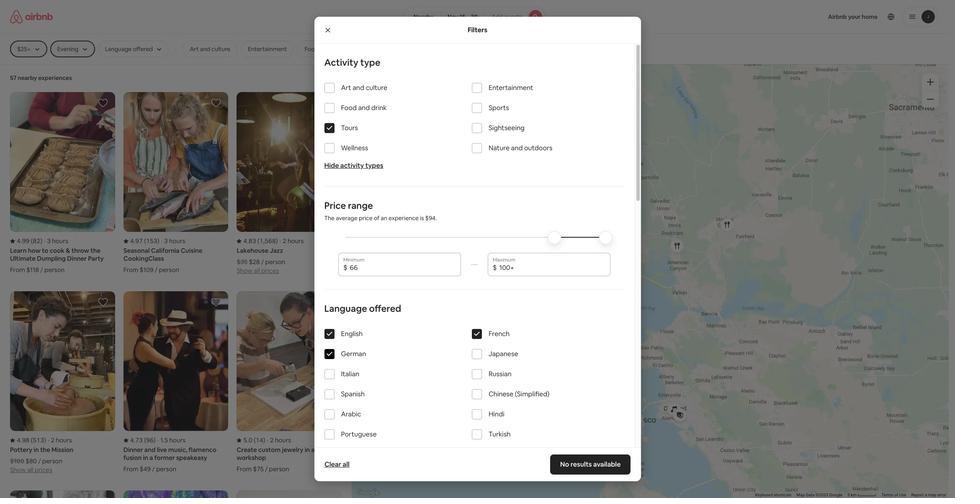 Task type: locate. For each thing, give the bounding box(es) containing it.
0 vertical spatial art
[[190, 45, 199, 53]]

0 horizontal spatial · 3 hours
[[44, 237, 68, 245]]

from down ultimate
[[10, 266, 25, 274]]

prices down 'jazz' at left
[[261, 267, 279, 275]]

· 2 hours for custom
[[267, 437, 291, 445]]

activity
[[324, 57, 358, 68]]

person down 'jazz' at left
[[265, 258, 285, 266]]

1 vertical spatial culture
[[366, 83, 387, 92]]

flamenco
[[189, 446, 217, 454]]

2 horizontal spatial in
[[305, 446, 310, 454]]

0 vertical spatial of
[[374, 214, 380, 222]]

the inside 'learn how to cook & throw the ultimate dumpling dinner party from $118 / person'
[[90, 247, 101, 255]]

2 horizontal spatial 2
[[283, 237, 286, 245]]

dinner
[[67, 255, 87, 263], [123, 446, 143, 454]]

hours for california
[[169, 237, 185, 245]]

· up 'jazz' at left
[[280, 237, 281, 245]]

· inside learn how to cook & throw the ultimate dumpling dinner party group
[[44, 237, 45, 245]]

· 1.5 hours
[[157, 437, 186, 445]]

1 vertical spatial show all prices button
[[10, 465, 52, 474]]

offered
[[369, 303, 401, 315]]

all inside "lakehouse jazz $35 $28 / person show all prices"
[[254, 267, 260, 275]]

dinner inside 'learn how to cook & throw the ultimate dumpling dinner party from $118 / person'
[[67, 255, 87, 263]]

0 horizontal spatial 3
[[47, 237, 51, 245]]

person inside seasonal california cuisine cookingclass from $109 / person
[[159, 266, 179, 274]]

of inside the price range the average price of an experience is $94.
[[374, 214, 380, 222]]

· for (1,568)
[[280, 237, 281, 245]]

available
[[593, 460, 621, 469]]

all down $80
[[27, 466, 33, 474]]

0 horizontal spatial 2
[[51, 437, 54, 445]]

0 horizontal spatial all
[[27, 466, 33, 474]]

from down 'workshop'
[[237, 465, 252, 473]]

hours up jewelry
[[275, 437, 291, 445]]

/ right '$49'
[[152, 465, 155, 473]]

show all prices button inside pottery in the mission group
[[10, 465, 52, 474]]

person right $75
[[269, 465, 289, 473]]

a left guided
[[311, 446, 315, 454]]

hours up california
[[169, 237, 185, 245]]

culture inside button
[[211, 45, 230, 53]]

and inside the dinner and live music, flamenco fusion in a former speakeasy from $49 / person
[[144, 446, 156, 454]]

the down (513)
[[40, 446, 50, 454]]

· right (82)
[[44, 237, 45, 245]]

a up '$49'
[[149, 454, 153, 462]]

google
[[829, 493, 843, 498]]

1 vertical spatial the
[[40, 446, 50, 454]]

4.99 (82)
[[17, 237, 42, 245]]

/ right $28 at the bottom
[[261, 258, 264, 266]]

add to wishlist image for 4.99 (82)
[[98, 98, 108, 108]]

2 3 from the left
[[164, 237, 168, 245]]

in up '$49'
[[143, 454, 148, 462]]

from down fusion
[[123, 465, 138, 473]]

show all prices button inside lakehouse jazz group
[[237, 266, 279, 275]]

workshop
[[237, 454, 266, 462]]

None search field
[[403, 7, 546, 27]]

/ inside seasonal california cuisine cookingclass from $109 / person
[[155, 266, 158, 274]]

2 for (513)
[[51, 437, 54, 445]]

1 horizontal spatial 3
[[164, 237, 168, 245]]

· 2 hours up 'jazz' at left
[[280, 237, 304, 245]]

art and culture inside button
[[190, 45, 230, 53]]

0 horizontal spatial show
[[10, 466, 26, 474]]

type
[[360, 57, 381, 68]]

(153)
[[144, 237, 159, 245]]

in inside pottery in the mission $100 $80 / person show all prices
[[34, 446, 39, 454]]

turkish
[[489, 430, 511, 439]]

add to wishlist image inside lakehouse jazz group
[[325, 98, 335, 108]]

0 horizontal spatial dinner
[[67, 255, 87, 263]]

0 horizontal spatial entertainment
[[248, 45, 287, 53]]

Sightseeing button
[[423, 41, 469, 57]]

entertainment inside button
[[248, 45, 287, 53]]

nature and outdoors
[[489, 144, 553, 152]]

5
[[848, 493, 850, 498]]

culture inside 'filters' "dialog"
[[366, 83, 387, 92]]

add to wishlist image
[[98, 98, 108, 108], [211, 98, 221, 108], [325, 98, 335, 108], [98, 497, 108, 498], [211, 497, 221, 498]]

person inside pottery in the mission $100 $80 / person show all prices
[[42, 457, 62, 465]]

/ right the $118
[[40, 266, 43, 274]]

add to wishlist image inside learn how to cook & throw the ultimate dumpling dinner party group
[[98, 98, 108, 108]]

0 horizontal spatial art
[[190, 45, 199, 53]]

cook
[[50, 247, 64, 255]]

dinner down 4.73
[[123, 446, 143, 454]]

terms
[[882, 493, 893, 498]]

3 up to
[[47, 237, 51, 245]]

2 horizontal spatial all
[[342, 460, 349, 469]]

2 inside create custom jewelry in a guided workshop group
[[270, 437, 274, 445]]

2 inside lakehouse jazz group
[[283, 237, 286, 245]]

Sports button
[[355, 41, 387, 57]]

$100
[[10, 457, 24, 465]]

· for (513)
[[48, 437, 49, 445]]

to
[[42, 247, 48, 255]]

$ text field
[[499, 264, 606, 272]]

4.97 out of 5 average rating,  153 reviews image
[[123, 237, 159, 245]]

person down former
[[156, 465, 176, 473]]

$49
[[140, 465, 151, 473]]

from inside the dinner and live music, flamenco fusion in a former speakeasy from $49 / person
[[123, 465, 138, 473]]

the right the throw on the left
[[90, 247, 101, 255]]

3
[[47, 237, 51, 245], [164, 237, 168, 245]]

data
[[806, 493, 815, 498]]

(96)
[[144, 437, 156, 445]]

4.83 (1,568)
[[243, 237, 278, 245]]

map
[[797, 493, 805, 498]]

0 horizontal spatial art and culture
[[190, 45, 230, 53]]

prices inside pottery in the mission $100 $80 / person show all prices
[[35, 466, 52, 474]]

· inside the 'seasonal california cuisine cookingclass' 'group'
[[161, 237, 163, 245]]

2 · 3 hours from the left
[[161, 237, 185, 245]]

2 up custom at the bottom left
[[270, 437, 274, 445]]

of
[[374, 214, 380, 222], [895, 493, 898, 498]]

1 vertical spatial art
[[341, 83, 351, 92]]

add to wishlist image inside dinner and live music, flamenco fusion in a former speakeasy "group"
[[211, 297, 221, 307]]

lakehouse jazz $35 $28 / person show all prices
[[237, 247, 285, 275]]

5.0
[[243, 437, 252, 445]]

15
[[460, 13, 465, 21]]

1 horizontal spatial · 3 hours
[[161, 237, 185, 245]]

types
[[365, 161, 383, 170]]

· 3 hours inside the 'seasonal california cuisine cookingclass' 'group'
[[161, 237, 185, 245]]

food and drink up activity
[[305, 45, 345, 53]]

prices down $80
[[35, 466, 52, 474]]

$28
[[249, 258, 260, 266]]

hours right (1,568)
[[288, 237, 304, 245]]

a left map
[[925, 493, 927, 498]]

4.97 (153)
[[130, 237, 159, 245]]

0 horizontal spatial the
[[40, 446, 50, 454]]

person down california
[[159, 266, 179, 274]]

show all prices button down lakehouse
[[237, 266, 279, 275]]

entertainment
[[248, 45, 287, 53], [489, 83, 533, 92]]

0 vertical spatial entertainment
[[248, 45, 287, 53]]

1 horizontal spatial the
[[90, 247, 101, 255]]

/
[[261, 258, 264, 266], [40, 266, 43, 274], [155, 266, 158, 274], [38, 457, 41, 465], [152, 465, 155, 473], [265, 465, 268, 473]]

2 for (14)
[[270, 437, 274, 445]]

price range the average price of an experience is $94.
[[324, 200, 437, 222]]

0 vertical spatial show
[[237, 267, 253, 275]]

1 horizontal spatial drink
[[371, 103, 387, 112]]

show down '$35'
[[237, 267, 253, 275]]

· for (153)
[[161, 237, 163, 245]]

1 horizontal spatial food
[[341, 103, 357, 112]]

hours for how
[[52, 237, 68, 245]]

food and drink up tours
[[341, 103, 387, 112]]

· inside dinner and live music, flamenco fusion in a former speakeasy "group"
[[157, 437, 159, 445]]

· 2 hours inside lakehouse jazz group
[[280, 237, 304, 245]]

hours inside dinner and live music, flamenco fusion in a former speakeasy "group"
[[169, 437, 186, 445]]

0 horizontal spatial food
[[305, 45, 318, 53]]

–
[[467, 13, 470, 21]]

1 horizontal spatial dinner
[[123, 446, 143, 454]]

(simplified)
[[515, 390, 550, 399]]

activity
[[340, 161, 364, 170]]

from left the $109
[[123, 266, 138, 274]]

2 up mission
[[51, 437, 54, 445]]

0 horizontal spatial $
[[343, 263, 347, 272]]

1 horizontal spatial all
[[254, 267, 260, 275]]

1 vertical spatial drink
[[371, 103, 387, 112]]

0 horizontal spatial of
[[374, 214, 380, 222]]

(1,568)
[[257, 237, 278, 245]]

· for (96)
[[157, 437, 159, 445]]

person inside create custom jewelry in a guided workshop from $75 / person
[[269, 465, 289, 473]]

1 horizontal spatial show all prices button
[[237, 266, 279, 275]]

· for (82)
[[44, 237, 45, 245]]

1 vertical spatial show
[[10, 466, 26, 474]]

hours for jazz
[[288, 237, 304, 245]]

add guests
[[492, 13, 522, 21]]

0 horizontal spatial show all prices button
[[10, 465, 52, 474]]

1 horizontal spatial art and culture
[[341, 83, 387, 92]]

hours inside pottery in the mission group
[[56, 437, 72, 445]]

in down (513)
[[34, 446, 39, 454]]

· 2 hours up custom at the bottom left
[[267, 437, 291, 445]]

1 · 3 hours from the left
[[44, 237, 68, 245]]

terms of use link
[[882, 493, 906, 498]]

person down the dumpling at the left of the page
[[44, 266, 65, 274]]

hide activity types button
[[324, 161, 383, 170]]

1 vertical spatial food
[[341, 103, 357, 112]]

/ inside pottery in the mission $100 $80 / person show all prices
[[38, 457, 41, 465]]

1 vertical spatial entertainment
[[489, 83, 533, 92]]

(14)
[[254, 437, 265, 445]]

drink inside 'filters' "dialog"
[[371, 103, 387, 112]]

0 horizontal spatial culture
[[211, 45, 230, 53]]

4.73
[[130, 437, 143, 445]]

· right (513)
[[48, 437, 49, 445]]

learn
[[10, 247, 27, 255]]

the
[[90, 247, 101, 255], [40, 446, 50, 454]]

nearby button
[[403, 7, 441, 27]]

· inside pottery in the mission group
[[48, 437, 49, 445]]

hours up mission
[[56, 437, 72, 445]]

©2023
[[816, 493, 828, 498]]

· right (14)
[[267, 437, 268, 445]]

0 vertical spatial show all prices button
[[237, 266, 279, 275]]

1 vertical spatial prices
[[35, 466, 52, 474]]

hours inside lakehouse jazz group
[[288, 237, 304, 245]]

add to wishlist image for create custom jewelry in a guided workshop from $75 / person
[[325, 297, 335, 307]]

· 3 hours inside learn how to cook & throw the ultimate dumpling dinner party group
[[44, 237, 68, 245]]

· 2 hours inside create custom jewelry in a guided workshop group
[[267, 437, 291, 445]]

tours
[[341, 124, 358, 132]]

0 vertical spatial dinner
[[67, 255, 87, 263]]

show down the $100
[[10, 466, 26, 474]]

a
[[311, 446, 315, 454], [149, 454, 153, 462], [925, 493, 927, 498]]

person inside the dinner and live music, flamenco fusion in a former speakeasy from $49 / person
[[156, 465, 176, 473]]

· left "1.5"
[[157, 437, 159, 445]]

1 horizontal spatial art
[[341, 83, 351, 92]]

1 horizontal spatial $
[[493, 263, 497, 272]]

hours up music,
[[169, 437, 186, 445]]

3 up california
[[164, 237, 168, 245]]

3 inside learn how to cook & throw the ultimate dumpling dinner party group
[[47, 237, 51, 245]]

4.73 out of 5 average rating,  96 reviews image
[[123, 437, 156, 445]]

hours for in
[[56, 437, 72, 445]]

google image
[[354, 487, 382, 498]]

dinner inside the dinner and live music, flamenco fusion in a former speakeasy from $49 / person
[[123, 446, 143, 454]]

0 horizontal spatial a
[[149, 454, 153, 462]]

1 horizontal spatial prices
[[261, 267, 279, 275]]

spanish
[[341, 390, 365, 399]]

seasonal
[[123, 247, 150, 255]]

0 vertical spatial food and drink
[[305, 45, 345, 53]]

1 horizontal spatial show
[[237, 267, 253, 275]]

1 horizontal spatial in
[[143, 454, 148, 462]]

hide activity types
[[324, 161, 383, 170]]

/ right $80
[[38, 457, 41, 465]]

german
[[341, 350, 366, 358]]

drink inside button
[[331, 45, 345, 53]]

add to wishlist image inside pottery in the mission group
[[98, 297, 108, 307]]

2 $ from the left
[[493, 263, 497, 272]]

2 for (1,568)
[[283, 237, 286, 245]]

of left use at the bottom of page
[[895, 493, 898, 498]]

0 horizontal spatial prices
[[35, 466, 52, 474]]

an
[[381, 214, 387, 222]]

person
[[265, 258, 285, 266], [44, 266, 65, 274], [159, 266, 179, 274], [42, 457, 62, 465], [156, 465, 176, 473], [269, 465, 289, 473]]

in right jewelry
[[305, 446, 310, 454]]

· 3 hours up california
[[161, 237, 185, 245]]

all down $28 at the bottom
[[254, 267, 260, 275]]

5.0 out of 5 average rating,  14 reviews image
[[237, 437, 265, 445]]

french
[[489, 330, 510, 338]]

0 vertical spatial the
[[90, 247, 101, 255]]

1 vertical spatial of
[[895, 493, 898, 498]]

show all prices button
[[237, 266, 279, 275], [10, 465, 52, 474]]

all right clear
[[342, 460, 349, 469]]

1 vertical spatial dinner
[[123, 446, 143, 454]]

57 nearby experiences
[[10, 74, 72, 82]]

sports
[[489, 103, 509, 112]]

· 3 hours for cuisine
[[161, 237, 185, 245]]

hours inside create custom jewelry in a guided workshop group
[[275, 437, 291, 445]]

russian
[[489, 370, 512, 379]]

0 horizontal spatial drink
[[331, 45, 345, 53]]

0 vertical spatial food
[[305, 45, 318, 53]]

/ right the $109
[[155, 266, 158, 274]]

2 inside pottery in the mission group
[[51, 437, 54, 445]]

zoom out image
[[927, 96, 934, 103]]

outdoors
[[524, 144, 553, 152]]

Food and drink button
[[297, 41, 352, 57]]

1 horizontal spatial a
[[311, 446, 315, 454]]

chinese (simplified)
[[489, 390, 550, 399]]

hours inside the 'seasonal california cuisine cookingclass' 'group'
[[169, 237, 185, 245]]

1 $ from the left
[[343, 263, 347, 272]]

art and culture
[[190, 45, 230, 53], [341, 83, 387, 92]]

0 vertical spatial art and culture
[[190, 45, 230, 53]]

· 2 hours
[[280, 237, 304, 245], [48, 437, 72, 445], [267, 437, 291, 445]]

· 2 hours inside pottery in the mission group
[[48, 437, 72, 445]]

· 2 hours for in
[[48, 437, 72, 445]]

0 vertical spatial drink
[[331, 45, 345, 53]]

3 inside the 'seasonal california cuisine cookingclass' 'group'
[[164, 237, 168, 245]]

person down mission
[[42, 457, 62, 465]]

2 up 'jazz' at left
[[283, 237, 286, 245]]

show all prices button down the pottery
[[10, 465, 52, 474]]

add to wishlist image inside create custom jewelry in a guided workshop group
[[325, 297, 335, 307]]

· inside create custom jewelry in a guided workshop group
[[267, 437, 268, 445]]

from inside create custom jewelry in a guided workshop from $75 / person
[[237, 465, 252, 473]]

wellness
[[341, 144, 368, 152]]

0 horizontal spatial in
[[34, 446, 39, 454]]

from inside 'learn how to cook & throw the ultimate dumpling dinner party from $118 / person'
[[10, 266, 25, 274]]

add to wishlist image
[[98, 297, 108, 307], [211, 297, 221, 307], [325, 297, 335, 307], [325, 497, 335, 498]]

· 3 hours up cook
[[44, 237, 68, 245]]

· 2 hours up mission
[[48, 437, 72, 445]]

profile element
[[556, 0, 939, 34]]

person inside "lakehouse jazz $35 $28 / person show all prices"
[[265, 258, 285, 266]]

/ inside the dinner and live music, flamenco fusion in a former speakeasy from $49 / person
[[152, 465, 155, 473]]

4.83 out of 5 average rating,  1,568 reviews image
[[237, 237, 278, 245]]

nature
[[489, 144, 510, 152]]

dumpling
[[37, 255, 66, 263]]

0 vertical spatial culture
[[211, 45, 230, 53]]

1 vertical spatial food and drink
[[341, 103, 387, 112]]

1 horizontal spatial entertainment
[[489, 83, 533, 92]]

hours up cook
[[52, 237, 68, 245]]

live
[[157, 446, 167, 454]]

1 vertical spatial art and culture
[[341, 83, 387, 92]]

of left an
[[374, 214, 380, 222]]

lakehouse jazz group
[[237, 92, 342, 275]]

dinner left party
[[67, 255, 87, 263]]

1 horizontal spatial of
[[895, 493, 898, 498]]

1 horizontal spatial culture
[[366, 83, 387, 92]]

report a map error
[[912, 493, 946, 498]]

1 3 from the left
[[47, 237, 51, 245]]

3 for 4.99 (82)
[[47, 237, 51, 245]]

· right (153)
[[161, 237, 163, 245]]

5 km button
[[845, 492, 879, 498]]

hours
[[52, 237, 68, 245], [169, 237, 185, 245], [288, 237, 304, 245], [56, 437, 72, 445], [169, 437, 186, 445], [275, 437, 291, 445]]

$75
[[253, 465, 264, 473]]

· 3 hours for to
[[44, 237, 68, 245]]

cuisine
[[181, 247, 202, 255]]

the inside pottery in the mission $100 $80 / person show all prices
[[40, 446, 50, 454]]

hours inside learn how to cook & throw the ultimate dumpling dinner party group
[[52, 237, 68, 245]]

/ right $75
[[265, 465, 268, 473]]

· inside lakehouse jazz group
[[280, 237, 281, 245]]

1 horizontal spatial 2
[[270, 437, 274, 445]]

0 vertical spatial prices
[[261, 267, 279, 275]]

no results available
[[560, 460, 621, 469]]

prices
[[261, 267, 279, 275], [35, 466, 52, 474]]

nov 15 – 30
[[448, 13, 478, 21]]



Task type: describe. For each thing, give the bounding box(es) containing it.
· for (14)
[[267, 437, 268, 445]]

4.99 out of 5 average rating,  82 reviews image
[[10, 237, 42, 245]]

hindi
[[489, 410, 504, 419]]

person inside 'learn how to cook & throw the ultimate dumpling dinner party from $118 / person'
[[44, 266, 65, 274]]

entertainment inside 'filters' "dialog"
[[489, 83, 533, 92]]

add to wishlist image for dinner and live music, flamenco fusion in a former speakeasy from $49 / person
[[211, 297, 221, 307]]

from inside seasonal california cuisine cookingclass from $109 / person
[[123, 266, 138, 274]]

5 km
[[848, 493, 858, 498]]

$80
[[26, 457, 37, 465]]

guests
[[504, 13, 522, 21]]

$ text field
[[350, 264, 456, 272]]

add to wishlist image for 4.83 (1,568)
[[325, 98, 335, 108]]

/ inside "lakehouse jazz $35 $28 / person show all prices"
[[261, 258, 264, 266]]

4.83
[[243, 237, 256, 245]]

$ for $ text box at the bottom left of the page
[[343, 263, 347, 272]]

a inside the dinner and live music, flamenco fusion in a former speakeasy from $49 / person
[[149, 454, 153, 462]]

4.98
[[17, 437, 29, 445]]

google map
showing 24 experiences. region
[[352, 64, 949, 498]]

keyboard shortcuts
[[755, 493, 792, 498]]

none search field containing nearby
[[403, 7, 546, 27]]

$ for $ text field
[[493, 263, 497, 272]]

music,
[[168, 446, 187, 454]]

1.5
[[160, 437, 168, 445]]

shortcuts
[[774, 493, 792, 498]]

throw
[[72, 247, 89, 255]]

map data ©2023 google
[[797, 493, 843, 498]]

(82)
[[31, 237, 42, 245]]

price
[[359, 214, 373, 222]]

keyboard shortcuts button
[[755, 493, 792, 498]]

/ inside create custom jewelry in a guided workshop from $75 / person
[[265, 465, 268, 473]]

food inside 'filters' "dialog"
[[341, 103, 357, 112]]

4.98 out of 5 average rating,  513 reviews image
[[10, 437, 46, 445]]

language offered
[[324, 303, 401, 315]]

filters dialog
[[314, 17, 641, 498]]

food and drink inside 'filters' "dialog"
[[341, 103, 387, 112]]

4.97
[[130, 237, 143, 245]]

a inside create custom jewelry in a guided workshop from $75 / person
[[311, 446, 315, 454]]

japanese
[[489, 350, 518, 358]]

(513)
[[31, 437, 46, 445]]

nov 15 – 30 button
[[440, 7, 485, 27]]

art inside 'filters' "dialog"
[[341, 83, 351, 92]]

food inside button
[[305, 45, 318, 53]]

3 for 4.97 (153)
[[164, 237, 168, 245]]

party
[[88, 255, 104, 263]]

km
[[851, 493, 857, 498]]

&
[[66, 247, 70, 255]]

all inside pottery in the mission $100 $80 / person show all prices
[[27, 466, 33, 474]]

clear all button
[[320, 456, 354, 473]]

range
[[348, 200, 373, 211]]

create custom jewelry in a guided workshop group
[[237, 292, 342, 473]]

arabic
[[341, 410, 361, 419]]

hours for custom
[[275, 437, 291, 445]]

Art and culture button
[[183, 41, 238, 57]]

dinner and live music, flamenco fusion in a former speakeasy from $49 / person
[[123, 446, 217, 473]]

zoom in image
[[927, 79, 934, 85]]

use
[[899, 493, 906, 498]]

Tours button
[[391, 41, 420, 57]]

art and culture inside 'filters' "dialog"
[[341, 83, 387, 92]]

show all prices button for show
[[10, 465, 52, 474]]

prices inside "lakehouse jazz $35 $28 / person show all prices"
[[261, 267, 279, 275]]

add to wishlist image for 4.97 (153)
[[211, 98, 221, 108]]

guided
[[316, 446, 337, 454]]

hide
[[324, 161, 339, 170]]

food and drink inside button
[[305, 45, 345, 53]]

ultimate
[[10, 255, 36, 263]]

results
[[571, 460, 592, 469]]

hours for and
[[169, 437, 186, 445]]

all inside button
[[342, 460, 349, 469]]

report a map error link
[[912, 493, 946, 498]]

activity type
[[324, 57, 381, 68]]

5.0 (14)
[[243, 437, 265, 445]]

nearby
[[18, 74, 37, 82]]

in inside create custom jewelry in a guided workshop from $75 / person
[[305, 446, 310, 454]]

create custom jewelry in a guided workshop from $75 / person
[[237, 446, 337, 473]]

custom
[[258, 446, 281, 454]]

art inside button
[[190, 45, 199, 53]]

learn how to cook & throw the ultimate dumpling dinner party group
[[10, 92, 115, 274]]

create
[[237, 446, 257, 454]]

Entertainment button
[[241, 41, 294, 57]]

$94.
[[425, 214, 437, 222]]

$118
[[26, 266, 39, 274]]

error
[[938, 493, 946, 498]]

4.73 (96)
[[130, 437, 156, 445]]

english
[[341, 330, 363, 338]]

chinese
[[489, 390, 513, 399]]

italian
[[341, 370, 359, 379]]

average
[[336, 214, 358, 222]]

add guests button
[[485, 7, 546, 27]]

lakehouse
[[237, 247, 268, 255]]

$35
[[237, 258, 248, 266]]

california
[[151, 247, 180, 255]]

2 horizontal spatial a
[[925, 493, 927, 498]]

show inside "lakehouse jazz $35 $28 / person show all prices"
[[237, 267, 253, 275]]

/ inside 'learn how to cook & throw the ultimate dumpling dinner party from $118 / person'
[[40, 266, 43, 274]]

pottery in the mission group
[[10, 292, 115, 474]]

price
[[324, 200, 346, 211]]

portuguese
[[341, 430, 377, 439]]

sightseeing
[[489, 124, 525, 132]]

learn how to cook & throw the ultimate dumpling dinner party from $118 / person
[[10, 247, 104, 274]]

in inside the dinner and live music, flamenco fusion in a former speakeasy from $49 / person
[[143, 454, 148, 462]]

show inside pottery in the mission $100 $80 / person show all prices
[[10, 466, 26, 474]]

nov
[[448, 13, 458, 21]]

add to wishlist image for pottery in the mission $100 $80 / person show all prices
[[98, 297, 108, 307]]

is
[[420, 214, 424, 222]]

4.98 (513)
[[17, 437, 46, 445]]

speakeasy
[[176, 454, 207, 462]]

filters
[[468, 25, 488, 34]]

no results available link
[[550, 455, 631, 475]]

Nature and outdoors button
[[513, 41, 583, 57]]

· 2 hours for jazz
[[280, 237, 304, 245]]

$109
[[140, 266, 153, 274]]

Wellness button
[[472, 41, 510, 57]]

seasonal california cuisine cookingclass group
[[123, 92, 228, 274]]

how
[[28, 247, 41, 255]]

show all prices button for prices
[[237, 266, 279, 275]]

keyboard
[[755, 493, 773, 498]]

experiences
[[38, 74, 72, 82]]

dinner and live music, flamenco fusion in a former speakeasy group
[[123, 292, 228, 473]]



Task type: vqa. For each thing, say whether or not it's contained in the screenshot.
Cuisine
yes



